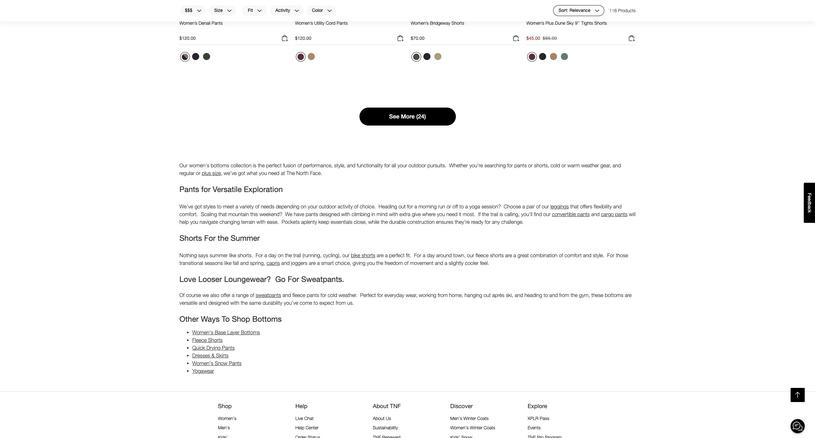 Task type: locate. For each thing, give the bounding box(es) containing it.
for up extra
[[407, 204, 413, 209]]

$65.00
[[543, 35, 557, 41]]

of right pair
[[536, 204, 540, 209]]

1 horizontal spatial tnf black image
[[539, 53, 546, 60]]

a up give
[[414, 204, 417, 209]]

need
[[268, 170, 279, 176], [446, 211, 458, 217]]

0 vertical spatial perfect
[[266, 162, 282, 168]]

pants left 'shorts,'
[[514, 162, 527, 168]]

the up plus size , we've got what you need at the north face.
[[258, 162, 265, 168]]

bike
[[351, 252, 360, 258]]

have
[[294, 211, 304, 217]]

1 vertical spatial help
[[295, 425, 304, 431]]

coats up women's winter coats
[[477, 416, 489, 421]]

shorts left great
[[490, 252, 504, 258]]

choice.
[[360, 204, 376, 209]]

the left "gym,"
[[571, 292, 578, 298]]

like up the fall
[[229, 252, 236, 258]]

2 help from the top
[[295, 425, 304, 431]]

0 vertical spatial fleece
[[476, 252, 489, 258]]

1 horizontal spatial boysenberry image
[[529, 54, 535, 60]]

0 horizontal spatial bottoms
[[211, 162, 229, 168]]

are
[[377, 252, 384, 258], [505, 252, 512, 258], [309, 260, 316, 266], [625, 292, 632, 298]]

your up aplenty
[[308, 204, 317, 209]]

TNF Black radio
[[190, 51, 201, 62]]

0 horizontal spatial tnf black image
[[192, 53, 199, 60]]

1 horizontal spatial tnf black radio
[[537, 51, 548, 62]]

4 $choose color$ option group from the left
[[526, 51, 570, 64]]

1 horizontal spatial out
[[484, 292, 491, 298]]

transitional
[[179, 260, 203, 266]]

drying
[[206, 345, 221, 351]]

see
[[389, 113, 399, 120]]

0 vertical spatial about
[[373, 402, 388, 410]]

shorts,
[[534, 162, 549, 168]]

2 women's from the left
[[295, 20, 313, 26]]

$$$
[[185, 8, 192, 13]]

is up any
[[500, 211, 503, 217]]

0 vertical spatial cold
[[551, 162, 560, 168]]

day inside "are a perfect fit.  for a day around town, our fleece shorts are a great combination of comfort and style.  for those transitional seasons like fall and spring,"
[[427, 252, 435, 258]]

2 $choose color$ option group from the left
[[295, 51, 317, 64]]

with inside will help you navigate changing terrain with ease.  pockets aplenty keep essentials close, while the durable construction ensures they're ready for any challenge.
[[256, 219, 266, 225]]

freedom
[[385, 260, 403, 266]]

with up durable
[[389, 211, 398, 217]]

women's denali pants image
[[179, 0, 289, 15]]

2 $120.00 button from the left
[[295, 34, 404, 45]]

1 vertical spatial on
[[278, 252, 284, 258]]

tnf black image for denali
[[192, 53, 199, 60]]

tnf black image inside radio
[[192, 53, 199, 60]]

1 day from the left
[[268, 252, 276, 258]]

men's down women's link
[[218, 425, 230, 431]]

joggers
[[291, 260, 307, 266]]

1 vertical spatial about
[[373, 416, 385, 421]]

main content containing pants for versatile exploration
[[0, 0, 815, 402]]

perfect up at
[[266, 162, 282, 168]]

boysenberry image down $45.00
[[529, 54, 535, 60]]

to right off
[[459, 204, 464, 209]]

0 horizontal spatial for
[[204, 233, 216, 242]]

skirts
[[216, 353, 228, 358]]

men's winter coats
[[450, 416, 489, 421]]

dark sage heather image
[[561, 53, 568, 60]]

1 vertical spatial cold
[[328, 292, 337, 298]]

you inside will help you navigate changing terrain with ease.  pockets aplenty keep essentials close, while the durable construction ensures they're ready for any challenge.
[[190, 219, 198, 225]]

or left off
[[447, 204, 451, 209]]

our inside "are a perfect fit.  for a day around town, our fleece shorts are a great combination of comfort and style.  for those transitional seasons like fall and spring,"
[[467, 252, 474, 258]]

the inside will help you navigate changing terrain with ease.  pockets aplenty keep essentials close, while the durable construction ensures they're ready for any challenge.
[[381, 219, 388, 225]]

1 vertical spatial need
[[446, 211, 458, 217]]

that down meet
[[218, 211, 227, 217]]

loungewear?
[[224, 275, 271, 284]]

trail up any
[[491, 211, 498, 217]]

collection
[[231, 162, 252, 168]]

TNF Black radio
[[422, 51, 432, 62], [537, 51, 548, 62]]

1 vertical spatial your
[[308, 204, 317, 209]]

for left the everyday
[[377, 292, 383, 298]]

0 horizontal spatial got
[[195, 204, 202, 209]]

Khaki Stone radio
[[433, 51, 443, 62]]

and down flexibility
[[591, 211, 600, 217]]

women's left "plus"
[[526, 20, 544, 26]]

boysenberry radio for women's plus dune sky 9'' tights shorts
[[527, 52, 537, 62]]

a up k
[[807, 206, 812, 208]]

1 vertical spatial shop
[[218, 402, 232, 410]]

0 vertical spatial need
[[268, 170, 279, 176]]

these
[[591, 292, 604, 298]]

0 horizontal spatial from
[[336, 300, 346, 306]]

about us link
[[373, 416, 391, 421]]

2 boysenberry radio from the left
[[527, 52, 537, 62]]

0 horizontal spatial $120.00 button
[[179, 34, 289, 45]]

products
[[618, 8, 636, 13]]

1 horizontal spatial men's
[[450, 416, 462, 421]]

0 vertical spatial is
[[253, 162, 256, 168]]

help center link
[[295, 425, 319, 431]]

bottoms right layer
[[241, 330, 260, 335]]

you'll
[[521, 211, 533, 217]]

ensures
[[436, 219, 453, 225]]

dune
[[555, 20, 565, 26]]

2 $120.00 from the left
[[295, 35, 311, 41]]

0 horizontal spatial trail
[[293, 252, 301, 258]]

0 horizontal spatial on
[[278, 252, 284, 258]]

pants right cord
[[337, 20, 348, 26]]

1 vertical spatial bottoms
[[241, 330, 260, 335]]

a inside f e e d b a c k button
[[807, 206, 812, 208]]

1 horizontal spatial on
[[301, 204, 306, 209]]

exploration
[[244, 185, 283, 194]]

f
[[807, 193, 812, 196]]

1 horizontal spatial designed
[[320, 211, 340, 217]]

pants down offers
[[577, 211, 590, 217]]

you've
[[284, 300, 298, 306]]

and inside that offers flexibility and comfort.  scaling that mountain this weekend?  we have pants designed with climbing in mind with extra give where you need it most.  if the trail is calling, you'll find our
[[613, 204, 622, 209]]

dresses
[[192, 353, 210, 358]]

0 horizontal spatial that
[[218, 211, 227, 217]]

1 horizontal spatial day
[[427, 252, 435, 258]]

and right gear,
[[613, 162, 621, 168]]

0 vertical spatial shop
[[232, 314, 250, 323]]

help
[[179, 219, 189, 225]]

1 horizontal spatial outdoor
[[409, 162, 426, 168]]

0 vertical spatial winter
[[463, 416, 476, 421]]

boysenberry image for women's utility cord pants
[[297, 54, 304, 60]]

boysenberry radio for women's utility cord pants
[[296, 52, 305, 62]]

a up mountain
[[236, 204, 238, 209]]

our right find in the top of the page
[[543, 211, 551, 217]]

Fawn Grey/TNF Black radio
[[180, 52, 190, 62]]

trail up joggers
[[293, 252, 301, 258]]

1 horizontal spatial $120.00 button
[[295, 34, 404, 45]]

are a perfect fit.  for a day around town, our fleece shorts are a great combination of comfort and style.  for those transitional seasons like fall and spring,
[[179, 252, 628, 266]]

women's
[[189, 162, 209, 168]]

trail inside that offers flexibility and comfort.  scaling that mountain this weekend?  we have pants designed with climbing in mind with extra give where you need it most.  if the trail is calling, you'll find our
[[491, 211, 498, 217]]

variety
[[240, 204, 254, 209]]

fleece inside and fleece pants for cold weather.  perfect for everyday wear, working from home, hanging out après ski, and heading to and from the gym, these bottoms are versatile and designed with the same durability you've come to expect from us.
[[292, 292, 305, 298]]

of
[[179, 292, 185, 298]]

functionality
[[357, 162, 383, 168]]

designed up keep
[[320, 211, 340, 217]]

1 help from the top
[[295, 402, 307, 410]]

1 vertical spatial fleece
[[292, 292, 305, 298]]

2 tnf black image from the left
[[539, 53, 546, 60]]

of up north
[[298, 162, 302, 168]]

f e e d b a c k button
[[804, 183, 815, 223]]

0 vertical spatial trail
[[491, 211, 498, 217]]

1 horizontal spatial need
[[446, 211, 458, 217]]

events
[[528, 425, 541, 431]]

3 $choose color$ option group from the left
[[411, 51, 444, 64]]

1 tnf black image from the left
[[192, 53, 199, 60]]

convertible
[[552, 211, 576, 217]]

pine needle image
[[203, 53, 210, 60]]

base
[[215, 330, 226, 335]]

your right all
[[398, 162, 407, 168]]

0 vertical spatial coats
[[477, 416, 489, 421]]

1 vertical spatial men's
[[218, 425, 230, 431]]

your inside our women's bottoms collection is the perfect fusion of performance, style, and functionality for all your outdoor pursuits.  whether you're searching for pants or shorts, cold or warm weather gear, and regular or
[[398, 162, 407, 168]]

2 shorts from the left
[[490, 252, 504, 258]]

the left the freedom
[[376, 260, 383, 266]]

calling,
[[505, 211, 520, 217]]

about for about tnf
[[373, 402, 388, 410]]

0 horizontal spatial day
[[268, 252, 276, 258]]

women's base layer bottoms link
[[192, 330, 260, 335]]

pants inside our women's bottoms collection is the perfect fusion of performance, style, and functionality for all your outdoor pursuits.  whether you're searching for pants or shorts, cold or warm weather gear, and regular or
[[514, 162, 527, 168]]

women's for women's bridgeway shorts
[[411, 20, 429, 26]]

Boysenberry radio
[[296, 52, 305, 62], [527, 52, 537, 62]]

shorts inside "are a perfect fit.  for a day around town, our fleece shorts are a great combination of comfort and style.  for those transitional seasons like fall and spring,"
[[490, 252, 504, 258]]

cycling),
[[323, 252, 341, 258]]

that up convertible pants link
[[570, 204, 579, 209]]

$choose color$ option group for denali
[[179, 51, 212, 64]]

fleece
[[476, 252, 489, 258], [292, 292, 305, 298]]

day up capris link
[[268, 252, 276, 258]]

0 vertical spatial bottoms
[[211, 162, 229, 168]]

winter down men's winter coats "link" at the bottom right of page
[[470, 425, 483, 431]]

0 horizontal spatial is
[[253, 162, 256, 168]]

1 horizontal spatial shorts
[[490, 252, 504, 258]]

1 horizontal spatial perfect
[[389, 252, 405, 258]]

women's for women's denali pants
[[179, 20, 197, 26]]

comfort.
[[179, 211, 198, 217]]

combination
[[530, 252, 558, 258]]

3 women's from the left
[[411, 20, 429, 26]]

0 horizontal spatial tnf black radio
[[422, 51, 432, 62]]

great
[[518, 252, 529, 258]]

0 vertical spatial men's
[[450, 416, 462, 421]]

women's up fleece
[[192, 330, 213, 335]]

tnf black image left almond butter graphic dye print 'radio'
[[539, 53, 546, 60]]

1 horizontal spatial fleece
[[476, 252, 489, 258]]

out left après
[[484, 292, 491, 298]]

home,
[[449, 292, 463, 298]]

a left pair
[[522, 204, 525, 209]]

1 women's from the left
[[179, 20, 197, 26]]

0 horizontal spatial perfect
[[266, 162, 282, 168]]

2 e from the top
[[807, 198, 812, 201]]

bottoms
[[211, 162, 229, 168], [605, 292, 623, 298]]

1 vertical spatial winter
[[470, 425, 483, 431]]

the down mind
[[381, 219, 388, 225]]

2 horizontal spatial from
[[559, 292, 569, 298]]

fleece up come
[[292, 292, 305, 298]]

you inside that offers flexibility and comfort.  scaling that mountain this weekend?  we have pants designed with climbing in mind with extra give where you need it most.  if the trail is calling, you'll find our
[[437, 211, 445, 217]]

1 horizontal spatial that
[[570, 204, 579, 209]]

0 vertical spatial outdoor
[[409, 162, 426, 168]]

0 horizontal spatial men's
[[218, 425, 230, 431]]

pants up skirts
[[222, 345, 235, 351]]

1 horizontal spatial trail
[[491, 211, 498, 217]]

1 vertical spatial like
[[224, 260, 232, 266]]

all
[[392, 162, 396, 168]]

0 horizontal spatial out
[[399, 204, 406, 209]]

they're
[[455, 219, 470, 225]]

1 vertical spatial perfect
[[389, 252, 405, 258]]

women's up the men's "link"
[[218, 416, 236, 421]]

cold up expect
[[328, 292, 337, 298]]

leggings link
[[550, 204, 569, 209]]

1 vertical spatial outdoor
[[319, 204, 336, 209]]

women's snow pants link
[[192, 360, 242, 366]]

2 day from the left
[[427, 252, 435, 258]]

xplr pass
[[528, 416, 549, 421]]

we
[[202, 292, 209, 298]]

pants up come
[[307, 292, 319, 298]]

to
[[217, 204, 222, 209], [459, 204, 464, 209], [544, 292, 548, 298], [314, 300, 318, 306]]

1 vertical spatial bottoms
[[605, 292, 623, 298]]

sustainability link
[[373, 425, 398, 431]]

tnf black radio for bridgeway
[[422, 51, 432, 62]]

women's winter coats
[[450, 425, 495, 431]]

ready
[[471, 219, 483, 225]]

pants inside and fleece pants for cold weather.  perfect for everyday wear, working from home, hanging out après ski, and heading to and from the gym, these bottoms are versatile and designed with the same durability you've come to expect from us.
[[307, 292, 319, 298]]

1 horizontal spatial your
[[398, 162, 407, 168]]

about up about us
[[373, 402, 388, 410]]

$120.00 button down size dropdown button on the top of page
[[179, 34, 289, 45]]

winter for women's
[[470, 425, 483, 431]]

0 vertical spatial your
[[398, 162, 407, 168]]

shorts up the capris and joggers are a smart choice, giving you the freedom of movement and a slightly cooler feel.
[[362, 252, 375, 258]]

1 vertical spatial for
[[288, 275, 299, 284]]

outdoor left pursuits.
[[409, 162, 426, 168]]

for down navigate
[[204, 233, 216, 242]]

bottoms right these
[[605, 292, 623, 298]]

1 vertical spatial that
[[218, 211, 227, 217]]

about for about us
[[373, 416, 385, 421]]

bottoms inside 'women's base layer bottoms fleece shorts quick drying pants dresses & skirts women's snow pants yogawear'
[[241, 330, 260, 335]]

4 women's from the left
[[526, 20, 544, 26]]

or
[[528, 162, 533, 168], [562, 162, 566, 168], [196, 170, 200, 176], [447, 204, 451, 209]]

0 vertical spatial out
[[399, 204, 406, 209]]

live chat
[[295, 416, 314, 421]]

and down nothing says summer like shorts.  for a day on the trail (running, cycling), our bike shorts
[[281, 260, 290, 266]]

capris
[[267, 260, 280, 266]]

pursuits.
[[428, 162, 446, 168]]

help up live
[[295, 402, 307, 410]]

$120.00 up almond butter 'option'
[[295, 35, 311, 41]]

bottoms down durability
[[252, 314, 282, 323]]

fleece up feel.
[[476, 252, 489, 258]]

shorts up drying at the left bottom of the page
[[208, 337, 223, 343]]

2 boysenberry image from the left
[[529, 54, 535, 60]]

1 $120.00 button from the left
[[179, 34, 289, 45]]

activity button
[[270, 5, 304, 16]]

wear,
[[406, 292, 417, 298]]

boysenberry image left almond butter 'option'
[[297, 54, 304, 60]]

quick drying pants link
[[192, 345, 235, 351]]

1 vertical spatial out
[[484, 292, 491, 298]]

like left the fall
[[224, 260, 232, 266]]

men's down discover at the bottom of page
[[450, 416, 462, 421]]

tnf black image
[[192, 53, 199, 60], [539, 53, 546, 60]]

women's for women's utility cord pants
[[295, 20, 313, 26]]

winter
[[463, 416, 476, 421], [470, 425, 483, 431]]

women's left 'utility'
[[295, 20, 313, 26]]

0 vertical spatial that
[[570, 204, 579, 209]]

9''
[[575, 20, 580, 26]]

pants right denali
[[212, 20, 223, 26]]

shorts
[[362, 252, 375, 258], [490, 252, 504, 258]]

0 vertical spatial designed
[[320, 211, 340, 217]]

women's up $70.00
[[411, 20, 429, 26]]

2 about from the top
[[373, 416, 385, 421]]

from left us. on the left bottom
[[336, 300, 346, 306]]

1 e from the top
[[807, 196, 812, 198]]

1 $choose color$ option group from the left
[[179, 51, 212, 64]]

1 $120.00 from the left
[[179, 35, 196, 41]]

convertible pants link
[[552, 211, 590, 217]]

on up capris
[[278, 252, 284, 258]]

with down the of course we also offer a range of sweatpants
[[230, 300, 239, 306]]

relevance
[[570, 8, 591, 13]]

help for help
[[295, 402, 307, 410]]

1 vertical spatial is
[[500, 211, 503, 217]]

1 horizontal spatial boysenberry radio
[[527, 52, 537, 62]]

$45.00
[[526, 35, 540, 41]]

women's for women's base layer bottoms fleece shorts quick drying pants dresses & skirts women's snow pants yogawear
[[192, 330, 213, 335]]

tnf black radio left almond butter graphic dye print 'radio'
[[537, 51, 548, 62]]

0 horizontal spatial boysenberry image
[[297, 54, 304, 60]]

1 vertical spatial got
[[195, 204, 202, 209]]

tnf black radio for plus
[[537, 51, 548, 62]]

main content
[[0, 0, 815, 402]]

$120.00 for women's denali pants
[[179, 35, 196, 41]]

our women's bottoms collection is the perfect fusion of performance, style, and functionality for all your outdoor pursuits.  whether you're searching for pants or shorts, cold or warm weather gear, and regular or
[[179, 162, 621, 176]]

$120.00 button for women's denali pants
[[179, 34, 289, 45]]

e up the b
[[807, 198, 812, 201]]

sort: relevance
[[559, 8, 591, 13]]

Pine Needle radio
[[201, 51, 212, 62]]

women's inside button
[[526, 20, 544, 26]]

1 horizontal spatial for
[[288, 275, 299, 284]]

like inside "are a perfect fit.  for a day around town, our fleece shorts are a great combination of comfort and style.  for those transitional seasons like fall and spring,"
[[224, 260, 232, 266]]

a up the freedom
[[385, 252, 388, 258]]

$choose color$ option group
[[179, 51, 212, 64], [295, 51, 317, 64], [411, 51, 444, 64], [526, 51, 570, 64]]

and up cargo pants link
[[613, 204, 622, 209]]

the inside that offers flexibility and comfort.  scaling that mountain this weekend?  we have pants designed with climbing in mind with extra give where you need it most.  if the trail is calling, you'll find our
[[482, 211, 489, 217]]

women's plus dune sky 9'' tights shorts button
[[526, 20, 607, 32]]

1 vertical spatial coats
[[484, 425, 495, 431]]

shop inside main content
[[232, 314, 250, 323]]

$choose color$ option group for plus
[[526, 51, 570, 64]]

0 horizontal spatial cold
[[328, 292, 337, 298]]

0 horizontal spatial boysenberry radio
[[296, 52, 305, 62]]

our up choice, on the bottom left
[[342, 252, 350, 258]]

1 horizontal spatial is
[[500, 211, 503, 217]]

khaki stone image
[[434, 53, 441, 60]]

help for help center
[[295, 425, 304, 431]]

with
[[341, 211, 350, 217], [389, 211, 398, 217], [256, 219, 266, 225], [230, 300, 239, 306]]

warm
[[567, 162, 580, 168]]

run
[[438, 204, 445, 209]]

designed down also
[[209, 300, 229, 306]]

1 shorts from the left
[[362, 252, 375, 258]]

looser
[[198, 275, 222, 284]]

designed inside and fleece pants for cold weather.  perfect for everyday wear, working from home, hanging out après ski, and heading to and from the gym, these bottoms are versatile and designed with the same durability you've come to expect from us.
[[209, 300, 229, 306]]

the down the session?
[[482, 211, 489, 217]]

0 horizontal spatial fleece
[[292, 292, 305, 298]]

0 horizontal spatial designed
[[209, 300, 229, 306]]

and left style.
[[583, 252, 592, 258]]

for down plus
[[201, 185, 211, 194]]

1 tnf black radio from the left
[[422, 51, 432, 62]]

are inside and fleece pants for cold weather.  perfect for everyday wear, working from home, hanging out après ski, and heading to and from the gym, these bottoms are versatile and designed with the same durability you've come to expect from us.
[[625, 292, 632, 298]]

$120.00 button down cord
[[295, 34, 404, 45]]

1 vertical spatial designed
[[209, 300, 229, 306]]

women's base layer bottoms fleece shorts quick drying pants dresses & skirts women's snow pants yogawear
[[192, 330, 260, 374]]

denali
[[199, 20, 210, 26]]

1 horizontal spatial cold
[[551, 162, 560, 168]]

0 horizontal spatial shorts
[[362, 252, 375, 258]]

2 tnf black radio from the left
[[537, 51, 548, 62]]

boysenberry image
[[297, 54, 304, 60], [529, 54, 535, 60]]

smart
[[321, 260, 334, 266]]

fusion
[[283, 162, 296, 168]]

need left it
[[446, 211, 458, 217]]

almond butter image
[[308, 53, 315, 60]]

e up d
[[807, 196, 812, 198]]

0 horizontal spatial $120.00
[[179, 35, 196, 41]]

any
[[492, 219, 500, 225]]

0 vertical spatial help
[[295, 402, 307, 410]]

men's for the men's "link"
[[218, 425, 230, 431]]

1 horizontal spatial bottoms
[[605, 292, 623, 298]]

hanging
[[465, 292, 482, 298]]

1 boysenberry radio from the left
[[296, 52, 305, 62]]

1 boysenberry image from the left
[[297, 54, 304, 60]]

1 horizontal spatial $120.00
[[295, 35, 311, 41]]

cold
[[551, 162, 560, 168], [328, 292, 337, 298]]

boysenberry radio down $45.00
[[527, 52, 537, 62]]

1 about from the top
[[373, 402, 388, 410]]

out inside and fleece pants for cold weather.  perfect for everyday wear, working from home, hanging out après ski, and heading to and from the gym, these bottoms are versatile and designed with the same durability you've come to expect from us.
[[484, 292, 491, 298]]

0 vertical spatial got
[[238, 170, 245, 176]]

outdoor inside our women's bottoms collection is the perfect fusion of performance, style, and functionality for all your outdoor pursuits.  whether you're searching for pants or shorts, cold or warm weather gear, and regular or
[[409, 162, 426, 168]]

need inside that offers flexibility and comfort.  scaling that mountain this weekend?  we have pants designed with climbing in mind with extra give where you need it most.  if the trail is calling, you'll find our
[[446, 211, 458, 217]]



Task type: describe. For each thing, give the bounding box(es) containing it.
tnf black image for plus
[[539, 53, 546, 60]]

bridgeway
[[430, 20, 450, 26]]

style.
[[593, 252, 604, 258]]

the down range
[[241, 300, 248, 306]]

terrain
[[241, 219, 255, 225]]

needs
[[261, 204, 274, 209]]

and down we on the left of page
[[199, 300, 207, 306]]

pair
[[527, 204, 535, 209]]

cord
[[326, 20, 335, 26]]

a up capris link
[[264, 252, 267, 258]]

giving
[[353, 260, 365, 266]]

are left great
[[505, 252, 512, 258]]

construction
[[407, 219, 435, 225]]

seasons
[[205, 260, 223, 266]]

$choose color$ option group for utility
[[295, 51, 317, 64]]

searching
[[484, 162, 506, 168]]

plus size link
[[202, 170, 221, 176]]

New Taupe Green radio
[[411, 52, 421, 62]]

perfect inside our women's bottoms collection is the perfect fusion of performance, style, and functionality for all your outdoor pursuits.  whether you're searching for pants or shorts, cold or warm weather gear, and regular or
[[266, 162, 282, 168]]

our
[[179, 162, 188, 168]]

color
[[312, 8, 323, 13]]

and right the heading
[[549, 292, 558, 298]]

our inside that offers flexibility and comfort.  scaling that mountain this weekend?  we have pants designed with climbing in mind with extra give where you need it most.  if the trail is calling, you'll find our
[[543, 211, 551, 217]]

challenge.
[[501, 219, 524, 225]]

women's for women's plus dune sky 9'' tights shorts
[[526, 20, 544, 26]]

other
[[179, 314, 199, 323]]

women's utility cord pants image
[[295, 0, 404, 15]]

in
[[372, 211, 375, 217]]

feel.
[[480, 260, 489, 266]]

Dark Sage Heather radio
[[559, 51, 570, 62]]

back to top image
[[794, 391, 802, 399]]

(24)
[[416, 113, 426, 120]]

bike shorts link
[[351, 252, 375, 258]]

$120.00 button for women's utility cord pants
[[295, 34, 404, 45]]

women's utility cord pants button
[[295, 20, 348, 32]]

1 horizontal spatial from
[[438, 292, 448, 298]]

flexibility
[[594, 204, 612, 209]]

perfect inside "are a perfect fit.  for a day around town, our fleece shorts are a great combination of comfort and style.  for those transitional seasons like fall and spring,"
[[389, 252, 405, 258]]

are up the capris and joggers are a smart choice, giving you the freedom of movement and a slightly cooler feel.
[[377, 252, 384, 258]]

dresses & skirts link
[[192, 353, 228, 358]]

offers
[[580, 204, 592, 209]]

cold inside and fleece pants for cold weather.  perfect for everyday wear, working from home, hanging out après ski, and heading to and from the gym, these bottoms are versatile and designed with the same durability you've come to expect from us.
[[328, 292, 337, 298]]

with inside and fleece pants for cold weather.  perfect for everyday wear, working from home, hanging out après ski, and heading to and from the gym, these bottoms are versatile and designed with the same durability you've come to expect from us.
[[230, 300, 239, 306]]

new taupe green image
[[413, 54, 419, 60]]

winter for men's
[[463, 416, 476, 421]]

our up find in the top of the page
[[542, 204, 549, 209]]

you right what on the top left of page
[[259, 170, 267, 176]]

to right come
[[314, 300, 318, 306]]

most.
[[463, 211, 475, 217]]

men's winter coats link
[[450, 416, 489, 421]]

sweatpants link
[[256, 292, 281, 298]]

performance,
[[303, 162, 333, 168]]

pants down regular
[[179, 185, 199, 194]]

convertible pants and cargo pants
[[552, 211, 628, 217]]

a left smart
[[317, 260, 320, 266]]

0 vertical spatial for
[[204, 233, 216, 242]]

for up expect
[[321, 292, 326, 298]]

0 horizontal spatial your
[[308, 204, 317, 209]]

116
[[609, 8, 617, 13]]

yogawear
[[192, 368, 214, 374]]

regular
[[179, 170, 195, 176]]

the inside our women's bottoms collection is the perfect fusion of performance, style, and functionality for all your outdoor pursuits.  whether you're searching for pants or shorts, cold or warm weather gear, and regular or
[[258, 162, 265, 168]]

a up "most."
[[465, 204, 468, 209]]

you down the 'bike shorts' 'link'
[[367, 260, 375, 266]]

cargo
[[601, 211, 614, 217]]

same
[[249, 300, 261, 306]]

the up joggers
[[285, 252, 292, 258]]

the down 'changing'
[[218, 233, 229, 242]]

and down shorts.
[[240, 260, 249, 266]]

shorts inside 'women's base layer bottoms fleece shorts quick drying pants dresses & skirts women's snow pants yogawear'
[[208, 337, 223, 343]]

and down around
[[435, 260, 443, 266]]

shorts inside women's plus dune sky 9'' tights shorts button
[[594, 20, 607, 26]]

events link
[[528, 425, 541, 431]]

off
[[453, 204, 458, 209]]

cargo pants link
[[601, 211, 628, 217]]

love
[[179, 275, 196, 284]]

a down around
[[445, 260, 447, 266]]

mind
[[377, 211, 388, 217]]

coats for women's winter coats
[[484, 425, 495, 431]]

at
[[281, 170, 285, 176]]

mountain
[[228, 211, 249, 217]]

we've
[[224, 170, 237, 176]]

styles
[[203, 204, 216, 209]]

are down (running,
[[309, 260, 316, 266]]

cooler
[[465, 260, 479, 266]]

sort: relevance button
[[553, 5, 604, 16]]

and fleece pants for cold weather.  perfect for everyday wear, working from home, hanging out après ski, and heading to and from the gym, these bottoms are versatile and designed with the same durability you've come to expect from us.
[[179, 292, 632, 306]]

while
[[368, 219, 379, 225]]

of inside our women's bottoms collection is the perfect fusion of performance, style, and functionality for all your outdoor pursuits.  whether you're searching for pants or shorts, cold or warm weather gear, and regular or
[[298, 162, 302, 168]]

Almond Butter radio
[[306, 51, 316, 62]]

pants right snow on the bottom left
[[229, 360, 242, 366]]

of up this
[[255, 204, 259, 209]]

working
[[419, 292, 436, 298]]

of up the same
[[250, 292, 254, 298]]

session?
[[482, 204, 501, 209]]

ways
[[201, 314, 220, 323]]

a right offer
[[232, 292, 235, 298]]

tnf black image
[[423, 53, 430, 60]]

women's up yogawear link
[[192, 360, 213, 366]]

$120.00 for women's utility cord pants
[[295, 35, 311, 41]]

fall
[[233, 260, 239, 266]]

0 vertical spatial on
[[301, 204, 306, 209]]

for inside will help you navigate changing terrain with ease.  pockets aplenty keep essentials close, while the durable construction ensures they're ready for any challenge.
[[485, 219, 491, 225]]

of inside "are a perfect fit.  for a day around town, our fleece shorts are a great combination of comfort and style.  for those transitional seasons like fall and spring,"
[[559, 252, 563, 258]]

summer
[[210, 252, 228, 258]]

choice,
[[335, 260, 351, 266]]

see more (24) button
[[359, 108, 456, 126]]

,
[[221, 170, 222, 176]]

designed inside that offers flexibility and comfort.  scaling that mountain this weekend?  we have pants designed with climbing in mind with extra give where you need it most.  if the trail is calling, you'll find our
[[320, 211, 340, 217]]

shorts inside the women's bridgeway shorts button
[[452, 20, 464, 26]]

women's plus dune sky 9'' tights shorts image
[[526, 0, 636, 15]]

and right "style,"
[[347, 162, 355, 168]]

is inside our women's bottoms collection is the perfect fusion of performance, style, and functionality for all your outdoor pursuits.  whether you're searching for pants or shorts, cold or warm weather gear, and regular or
[[253, 162, 256, 168]]

capris link
[[267, 260, 280, 266]]

everyday
[[385, 292, 404, 298]]

&
[[212, 353, 215, 358]]

to right the heading
[[544, 292, 548, 298]]

women's denali pants
[[179, 20, 223, 26]]

will help you navigate changing terrain with ease.  pockets aplenty keep essentials close, while the durable construction ensures they're ready for any challenge.
[[179, 211, 636, 225]]

fit.
[[406, 252, 411, 258]]

0 vertical spatial bottoms
[[252, 314, 282, 323]]

leggings
[[550, 204, 569, 209]]

sustainability
[[373, 425, 398, 431]]

women's denali pants button
[[179, 20, 223, 32]]

see more (24)
[[389, 113, 426, 120]]

bottoms inside our women's bottoms collection is the perfect fusion of performance, style, and functionality for all your outdoor pursuits.  whether you're searching for pants or shorts, cold or warm weather gear, and regular or
[[211, 162, 229, 168]]

or left 'shorts,'
[[528, 162, 533, 168]]

help center
[[295, 425, 319, 431]]

coats for men's winter coats
[[477, 416, 489, 421]]

boysenberry image for women's plus dune sky 9'' tights shorts
[[529, 54, 535, 60]]

and right ski,
[[515, 292, 523, 298]]

to left meet
[[217, 204, 222, 209]]

close,
[[354, 219, 367, 225]]

bottoms inside and fleece pants for cold weather.  perfect for everyday wear, working from home, hanging out après ski, and heading to and from the gym, these bottoms are versatile and designed with the same durability you've come to expect from us.
[[605, 292, 623, 298]]

nothing says summer like shorts.  for a day on the trail (running, cycling), our bike shorts
[[179, 252, 375, 258]]

tnf
[[390, 402, 401, 410]]

for right searching
[[507, 162, 513, 168]]

of up climbing
[[354, 204, 358, 209]]

cold inside our women's bottoms collection is the perfect fusion of performance, style, and functionality for all your outdoor pursuits.  whether you're searching for pants or shorts, cold or warm weather gear, and regular or
[[551, 162, 560, 168]]

fleece inside "are a perfect fit.  for a day around town, our fleece shorts are a great combination of comfort and style.  for those transitional seasons like fall and spring,"
[[476, 252, 489, 258]]

shorts down help
[[179, 233, 202, 242]]

women's link
[[218, 416, 236, 421]]

pants left will
[[615, 211, 628, 217]]

us
[[386, 416, 391, 421]]

comfort
[[565, 252, 582, 258]]

and up you've
[[283, 292, 291, 298]]

with down 'activity'
[[341, 211, 350, 217]]

color button
[[307, 5, 337, 16]]

a left great
[[514, 252, 516, 258]]

those
[[616, 252, 628, 258]]

xplr pass link
[[528, 416, 549, 421]]

0 horizontal spatial need
[[268, 170, 279, 176]]

women's for women's winter coats
[[450, 425, 469, 431]]

or down women's
[[196, 170, 200, 176]]

a up movement at the right bottom
[[423, 252, 425, 258]]

almond butter graphic dye print image
[[550, 53, 557, 60]]

for left all
[[384, 162, 390, 168]]

climbing
[[352, 211, 370, 217]]

chat
[[304, 416, 314, 421]]

or left warm on the top right of page
[[562, 162, 566, 168]]

live chat button
[[295, 416, 314, 421]]

live
[[295, 416, 303, 421]]

116 products status
[[609, 5, 636, 16]]

pants for versatile exploration
[[179, 185, 283, 194]]

shorts for the summer
[[179, 233, 260, 242]]

1 horizontal spatial got
[[238, 170, 245, 176]]

is inside that offers flexibility and comfort.  scaling that mountain this weekend?  we have pants designed with climbing in mind with extra give where you need it most.  if the trail is calling, you'll find our
[[500, 211, 503, 217]]

$choose color$ option group for bridgeway
[[411, 51, 444, 64]]

discover
[[450, 402, 473, 410]]

the
[[287, 170, 295, 176]]

we've got styles to meet a variety of needs depending on your outdoor activity of choice.  heading out for a morning run or off to a yoga session?  choose a pair of our leggings
[[179, 204, 569, 209]]

Almond Butter Graphic Dye Print radio
[[548, 51, 559, 62]]

sweatpants
[[256, 292, 281, 298]]

men's for men's winter coats
[[450, 416, 462, 421]]

women's for women's
[[218, 416, 236, 421]]

of down fit.
[[404, 260, 409, 266]]

d
[[807, 201, 812, 203]]

fawn grey/tnf black image
[[182, 54, 188, 60]]

pants inside that offers flexibility and comfort.  scaling that mountain this weekend?  we have pants designed with climbing in mind with extra give where you need it most.  if the trail is calling, you'll find our
[[306, 211, 318, 217]]

1 vertical spatial trail
[[293, 252, 301, 258]]

0 horizontal spatial outdoor
[[319, 204, 336, 209]]

aplenty
[[301, 219, 317, 225]]

0 vertical spatial like
[[229, 252, 236, 258]]



Task type: vqa. For each thing, say whether or not it's contained in the screenshot.


